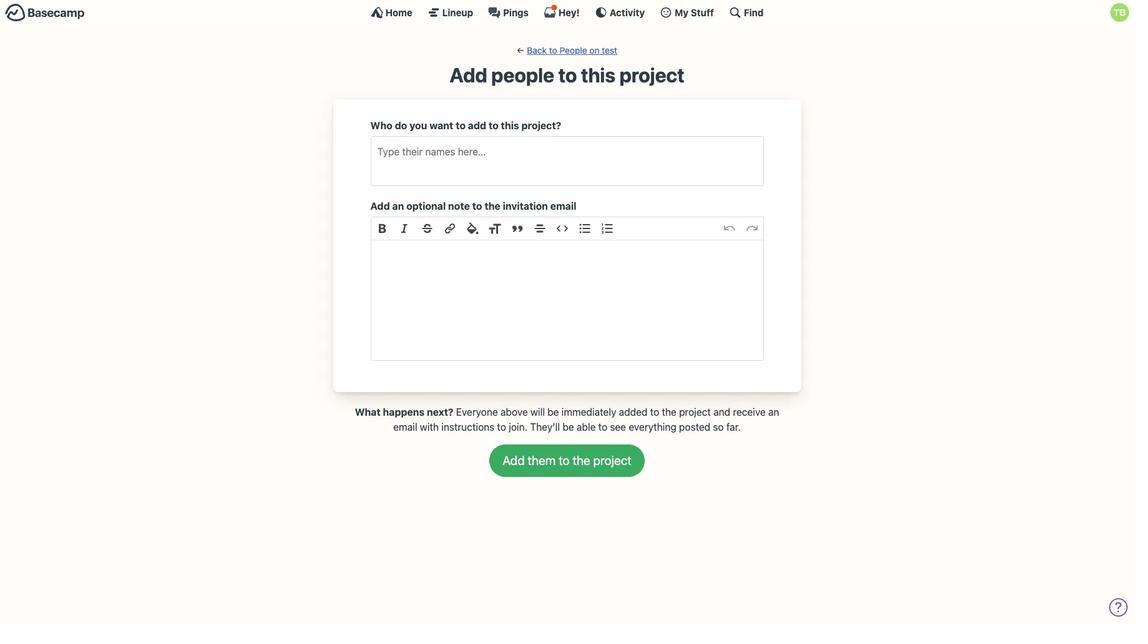 Task type: describe. For each thing, give the bounding box(es) containing it.
0 horizontal spatial be
[[548, 407, 559, 418]]

who
[[371, 120, 393, 131]]

lineup link
[[428, 6, 473, 19]]

everyone
[[456, 407, 498, 418]]

0 vertical spatial this
[[581, 63, 616, 87]]

lineup
[[443, 7, 473, 18]]

back to people on test link
[[527, 45, 618, 56]]

everything
[[629, 422, 677, 433]]

they'll
[[530, 422, 560, 433]]

next?
[[427, 407, 454, 418]]

0 vertical spatial project
[[620, 63, 685, 87]]

note
[[448, 201, 470, 212]]

above
[[501, 407, 528, 418]]

← back to people on test
[[517, 45, 618, 56]]

Type your note here… text field
[[371, 241, 763, 361]]

my stuff button
[[660, 6, 714, 19]]

1 vertical spatial be
[[563, 422, 574, 433]]

hey! button
[[544, 4, 580, 19]]

to left join.
[[497, 422, 506, 433]]

activity
[[610, 7, 645, 18]]

happens
[[383, 407, 425, 418]]

find
[[744, 7, 764, 18]]

see
[[610, 422, 626, 433]]

people
[[560, 45, 587, 56]]

project inside everyone above will be immediately added to the project and receive an email with instructions to join.       they'll be able to see everything posted so far.
[[679, 407, 711, 418]]

Who do you want to add to this project? text field
[[376, 142, 758, 161]]

to right the note
[[473, 201, 482, 212]]

main element
[[0, 0, 1135, 24]]

what happens next?
[[355, 407, 454, 418]]

0 vertical spatial email
[[551, 201, 577, 212]]

able
[[577, 422, 596, 433]]

add
[[468, 120, 487, 131]]

0 vertical spatial the
[[485, 201, 501, 212]]

and
[[714, 407, 731, 418]]

far.
[[727, 422, 741, 433]]

add an optional note to the invitation email
[[371, 201, 577, 212]]

add for add people to this project
[[450, 63, 487, 87]]

receive
[[733, 407, 766, 418]]

pings button
[[488, 6, 529, 19]]

my stuff
[[675, 7, 714, 18]]

my
[[675, 7, 689, 18]]

you
[[410, 120, 427, 131]]

switch accounts image
[[5, 3, 85, 22]]

pings
[[503, 7, 529, 18]]

optional
[[407, 201, 446, 212]]

home
[[386, 7, 413, 18]]



Task type: vqa. For each thing, say whether or not it's contained in the screenshot.
Terry Turtle image
no



Task type: locate. For each thing, give the bounding box(es) containing it.
who do you want to add to this project?
[[371, 120, 562, 131]]

add people to this project
[[450, 63, 685, 87]]

0 vertical spatial add
[[450, 63, 487, 87]]

0 horizontal spatial an
[[392, 201, 404, 212]]

tim burton image
[[1111, 3, 1130, 22]]

1 horizontal spatial this
[[581, 63, 616, 87]]

everyone above will be immediately added to the project and receive an email with instructions to join.       they'll be able to see everything posted so far.
[[394, 407, 780, 433]]

email inside everyone above will be immediately added to the project and receive an email with instructions to join.       they'll be able to see everything posted so far.
[[394, 422, 417, 433]]

0 horizontal spatial this
[[501, 120, 519, 131]]

add
[[450, 63, 487, 87], [371, 201, 390, 212]]

0 horizontal spatial the
[[485, 201, 501, 212]]

←
[[517, 45, 525, 56]]

the inside everyone above will be immediately added to the project and receive an email with instructions to join.       they'll be able to see everything posted so far.
[[662, 407, 677, 418]]

this down on
[[581, 63, 616, 87]]

0 horizontal spatial email
[[394, 422, 417, 433]]

email right invitation
[[551, 201, 577, 212]]

project
[[620, 63, 685, 87], [679, 407, 711, 418]]

email down what happens next?
[[394, 422, 417, 433]]

do
[[395, 120, 407, 131]]

to right back
[[549, 45, 557, 56]]

add left the optional
[[371, 201, 390, 212]]

hey!
[[559, 7, 580, 18]]

1 vertical spatial email
[[394, 422, 417, 433]]

stuff
[[691, 7, 714, 18]]

the
[[485, 201, 501, 212], [662, 407, 677, 418]]

instructions
[[442, 422, 495, 433]]

people
[[492, 63, 555, 87]]

an left the optional
[[392, 201, 404, 212]]

to down ← back to people on test
[[559, 63, 577, 87]]

0 vertical spatial an
[[392, 201, 404, 212]]

add up who do you want to add to this project?
[[450, 63, 487, 87]]

1 horizontal spatial the
[[662, 407, 677, 418]]

1 horizontal spatial an
[[769, 407, 780, 418]]

will
[[531, 407, 545, 418]]

join.
[[509, 422, 528, 433]]

1 horizontal spatial add
[[450, 63, 487, 87]]

posted
[[679, 422, 711, 433]]

to right add
[[489, 120, 499, 131]]

to up everything
[[651, 407, 660, 418]]

the left invitation
[[485, 201, 501, 212]]

the up everything
[[662, 407, 677, 418]]

test
[[602, 45, 618, 56]]

activity link
[[595, 6, 645, 19]]

with
[[420, 422, 439, 433]]

1 horizontal spatial be
[[563, 422, 574, 433]]

1 vertical spatial this
[[501, 120, 519, 131]]

to left add
[[456, 120, 466, 131]]

1 vertical spatial an
[[769, 407, 780, 418]]

be right will
[[548, 407, 559, 418]]

1 vertical spatial add
[[371, 201, 390, 212]]

an right receive
[[769, 407, 780, 418]]

1 horizontal spatial email
[[551, 201, 577, 212]]

this left project?
[[501, 120, 519, 131]]

so
[[713, 422, 724, 433]]

None submit
[[490, 445, 645, 477]]

email
[[551, 201, 577, 212], [394, 422, 417, 433]]

an
[[392, 201, 404, 212], [769, 407, 780, 418]]

project?
[[522, 120, 562, 131]]

add for add an optional note to the invitation email
[[371, 201, 390, 212]]

added
[[619, 407, 648, 418]]

0 vertical spatial be
[[548, 407, 559, 418]]

want
[[430, 120, 454, 131]]

this
[[581, 63, 616, 87], [501, 120, 519, 131]]

what
[[355, 407, 381, 418]]

1 vertical spatial the
[[662, 407, 677, 418]]

to left see
[[599, 422, 608, 433]]

on
[[590, 45, 600, 56]]

invitation
[[503, 201, 548, 212]]

an inside everyone above will be immediately added to the project and receive an email with instructions to join.       they'll be able to see everything posted so far.
[[769, 407, 780, 418]]

be
[[548, 407, 559, 418], [563, 422, 574, 433]]

1 vertical spatial project
[[679, 407, 711, 418]]

home link
[[371, 6, 413, 19]]

be left able
[[563, 422, 574, 433]]

0 horizontal spatial add
[[371, 201, 390, 212]]

back
[[527, 45, 547, 56]]

find button
[[729, 6, 764, 19]]

to
[[549, 45, 557, 56], [559, 63, 577, 87], [456, 120, 466, 131], [489, 120, 499, 131], [473, 201, 482, 212], [651, 407, 660, 418], [497, 422, 506, 433], [599, 422, 608, 433]]

immediately
[[562, 407, 617, 418]]



